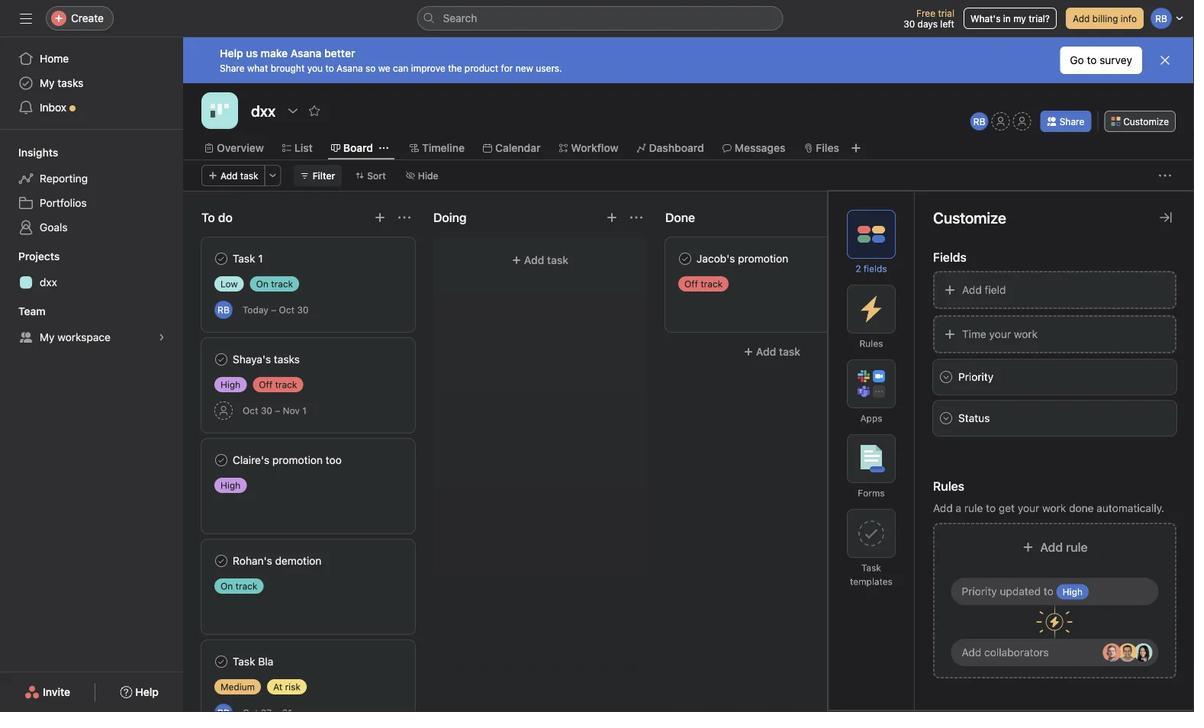 Task type: vqa. For each thing, say whether or not it's contained in the screenshot.
oct to the left
yes



Task type: locate. For each thing, give the bounding box(es) containing it.
2 vertical spatial add task
[[756, 345, 801, 358]]

1 horizontal spatial work
[[1043, 502, 1067, 515]]

0 vertical spatial promotion
[[738, 252, 789, 265]]

high
[[221, 379, 241, 390], [221, 480, 241, 491], [1063, 587, 1083, 597]]

customize up fields
[[934, 208, 1007, 226]]

0 vertical spatial rule
[[965, 502, 984, 515]]

see details, my workspace image
[[157, 333, 166, 342]]

we
[[378, 63, 391, 73]]

1 vertical spatial add task
[[524, 254, 569, 266]]

on track down rohan's on the left of page
[[221, 581, 258, 592]]

completed checkbox up medium
[[212, 653, 231, 671]]

30 inside free trial 30 days left
[[904, 18, 915, 29]]

add task image
[[838, 211, 850, 224]]

what's
[[971, 13, 1001, 24]]

messages
[[735, 142, 786, 154]]

projects element
[[0, 243, 183, 298]]

track down rohan's on the left of page
[[236, 581, 258, 592]]

2 vertical spatial task
[[233, 655, 255, 668]]

0 vertical spatial rb button
[[971, 112, 989, 131]]

banner containing help us make asana better
[[183, 37, 1195, 83]]

filter
[[313, 170, 335, 181]]

off for jacob's promotion
[[685, 279, 698, 289]]

to left get
[[986, 502, 996, 515]]

0 vertical spatial priority
[[959, 371, 994, 383]]

2 vertical spatial task
[[779, 345, 801, 358]]

your right get
[[1018, 502, 1040, 515]]

2 add task image from the left
[[606, 211, 618, 224]]

1 completed image from the top
[[212, 350, 231, 369]]

share inside button
[[1060, 116, 1085, 127]]

on track
[[256, 279, 293, 289], [221, 581, 258, 592]]

fields
[[864, 263, 888, 274]]

completed image
[[212, 250, 231, 268], [676, 250, 695, 268], [212, 653, 231, 671]]

oct left nov
[[243, 405, 258, 416]]

help us make asana better share what brought you to asana so we can improve the product for new users.
[[220, 47, 562, 73]]

help inside 'dropdown button'
[[135, 686, 159, 699]]

add task
[[221, 170, 259, 181], [524, 254, 569, 266], [756, 345, 801, 358]]

1 vertical spatial task
[[547, 254, 569, 266]]

us
[[246, 47, 258, 60]]

2 completed checkbox from the top
[[212, 653, 231, 671]]

add task image
[[374, 211, 386, 224], [606, 211, 618, 224]]

1 horizontal spatial help
[[220, 47, 243, 60]]

2 horizontal spatial add task
[[756, 345, 801, 358]]

completed image up medium
[[212, 653, 231, 671]]

demotion
[[275, 555, 322, 567]]

off track up oct 30 – nov 1
[[259, 379, 297, 390]]

0 vertical spatial off track
[[685, 279, 723, 289]]

my for my workspace
[[40, 331, 55, 344]]

task for task 1
[[233, 252, 255, 265]]

1 horizontal spatial rules
[[934, 479, 965, 494]]

banner
[[183, 37, 1195, 83]]

rules
[[860, 338, 884, 349], [934, 479, 965, 494]]

2 vertical spatial add task button
[[666, 338, 879, 366]]

add task image left more section actions icon at top
[[374, 211, 386, 224]]

projects
[[18, 250, 60, 263]]

0 vertical spatial tasks
[[57, 77, 83, 89]]

hide sidebar image
[[20, 12, 32, 24]]

workspace
[[57, 331, 111, 344]]

2 vertical spatial 30
[[261, 405, 272, 416]]

2 vertical spatial high
[[1063, 587, 1083, 597]]

0 horizontal spatial rb button
[[215, 301, 233, 319]]

–
[[271, 305, 276, 315], [275, 405, 280, 416]]

task
[[240, 170, 259, 181], [547, 254, 569, 266], [779, 345, 801, 358]]

goals link
[[9, 215, 174, 240]]

off track down jacob's
[[685, 279, 723, 289]]

0 vertical spatial completed image
[[212, 350, 231, 369]]

rb
[[974, 116, 986, 127], [218, 305, 230, 315]]

– left nov
[[275, 405, 280, 416]]

completed checkbox left claire's
[[212, 451, 231, 469]]

asana better
[[291, 47, 355, 60]]

30 right today
[[297, 305, 309, 315]]

add task button
[[202, 165, 265, 186], [443, 247, 638, 274], [666, 338, 879, 366]]

track up nov
[[275, 379, 297, 390]]

search
[[443, 12, 477, 24]]

1 horizontal spatial share
[[1060, 116, 1085, 127]]

inbox
[[40, 101, 66, 114]]

0 vertical spatial share
[[220, 63, 245, 73]]

work right time
[[1014, 328, 1038, 340]]

1 vertical spatial completed image
[[212, 451, 231, 469]]

my tasks
[[40, 77, 83, 89]]

my workspace
[[40, 331, 111, 344]]

priority left updated
[[962, 585, 998, 598]]

my up inbox
[[40, 77, 55, 89]]

at
[[273, 682, 283, 692]]

add task for the middle add task button
[[524, 254, 569, 266]]

completed image up low
[[212, 250, 231, 268]]

task
[[233, 252, 255, 265], [862, 563, 882, 573], [233, 655, 255, 668]]

time your work
[[963, 328, 1038, 340]]

1 horizontal spatial customize
[[1124, 116, 1170, 127]]

teams element
[[0, 298, 183, 353]]

filter button
[[294, 165, 342, 186]]

my down team at the top of the page
[[40, 331, 55, 344]]

0 horizontal spatial promotion
[[272, 454, 323, 466]]

add field button
[[934, 271, 1177, 309]]

add billing info
[[1073, 13, 1137, 24]]

add task image left more section actions image
[[606, 211, 618, 224]]

2 horizontal spatial add task button
[[666, 338, 879, 366]]

survey
[[1100, 54, 1133, 66]]

my for my tasks
[[40, 77, 55, 89]]

1 vertical spatial tasks
[[274, 353, 300, 366]]

reporting link
[[9, 166, 174, 191]]

overview
[[217, 142, 264, 154]]

0 vertical spatial completed checkbox
[[212, 552, 231, 570]]

1 horizontal spatial 30
[[297, 305, 309, 315]]

updated
[[1000, 585, 1041, 598]]

what
[[247, 63, 268, 73]]

tasks down home
[[57, 77, 83, 89]]

3 completed image from the top
[[212, 552, 231, 570]]

help inside 'help us make asana better share what brought you to asana so we can improve the product for new users.'
[[220, 47, 243, 60]]

your
[[990, 328, 1012, 340], [1018, 502, 1040, 515]]

off for high
[[259, 379, 273, 390]]

collaborators
[[985, 646, 1049, 659]]

Completed checkbox
[[212, 552, 231, 570], [212, 653, 231, 671]]

promotion right jacob's
[[738, 252, 789, 265]]

dismiss image
[[1160, 54, 1172, 66]]

time
[[963, 328, 987, 340]]

1 vertical spatial high
[[221, 480, 241, 491]]

1 vertical spatial completed checkbox
[[212, 653, 231, 671]]

completed image left claire's
[[212, 451, 231, 469]]

0 vertical spatial task
[[240, 170, 259, 181]]

priority
[[959, 371, 994, 383], [962, 585, 998, 598]]

improve
[[411, 63, 446, 73]]

promotion for jacob's
[[738, 252, 789, 265]]

completed checkbox for task
[[212, 250, 231, 268]]

1 vertical spatial help
[[135, 686, 159, 699]]

to inside button
[[1087, 54, 1097, 66]]

on for low
[[256, 279, 269, 289]]

promotion
[[738, 252, 789, 265], [272, 454, 323, 466]]

rule down done
[[1067, 540, 1088, 555]]

1 vertical spatial oct
[[243, 405, 258, 416]]

more section actions image
[[631, 211, 643, 224]]

0 horizontal spatial on
[[221, 581, 233, 592]]

1 vertical spatial my
[[40, 331, 55, 344]]

0 vertical spatial rb
[[974, 116, 986, 127]]

task left bla
[[233, 655, 255, 668]]

task 1
[[233, 252, 263, 265]]

tasks
[[57, 77, 83, 89], [274, 353, 300, 366]]

to inside 'help us make asana better share what brought you to asana so we can improve the product for new users.'
[[325, 63, 334, 73]]

1 completed checkbox from the top
[[212, 552, 231, 570]]

claire's promotion too
[[233, 454, 342, 466]]

0 vertical spatial on
[[256, 279, 269, 289]]

0 vertical spatial off
[[685, 279, 698, 289]]

track for low
[[271, 279, 293, 289]]

0 horizontal spatial work
[[1014, 328, 1038, 340]]

completed image
[[212, 350, 231, 369], [212, 451, 231, 469], [212, 552, 231, 570]]

track down jacob's
[[701, 279, 723, 289]]

0 vertical spatial oct
[[279, 305, 295, 315]]

add tab image
[[850, 142, 863, 154]]

task inside task templates
[[862, 563, 882, 573]]

1 add task image from the left
[[374, 211, 386, 224]]

0 horizontal spatial your
[[990, 328, 1012, 340]]

priority up status
[[959, 371, 994, 383]]

1 vertical spatial off
[[259, 379, 273, 390]]

invite
[[43, 686, 70, 699]]

workflow link
[[559, 140, 619, 156]]

0 horizontal spatial customize
[[934, 208, 1007, 226]]

share down go
[[1060, 116, 1085, 127]]

my inside global element
[[40, 77, 55, 89]]

your right time
[[990, 328, 1012, 340]]

off down shaya's tasks
[[259, 379, 273, 390]]

0 vertical spatial customize
[[1124, 116, 1170, 127]]

my
[[1014, 13, 1027, 24]]

done
[[666, 210, 695, 225]]

rules up a
[[934, 479, 965, 494]]

0 vertical spatial 30
[[904, 18, 915, 29]]

1 vertical spatial off track
[[259, 379, 297, 390]]

on down rohan's on the left of page
[[221, 581, 233, 592]]

fields
[[934, 250, 967, 265]]

Completed checkbox
[[212, 250, 231, 268], [676, 250, 695, 268], [212, 350, 231, 369], [212, 451, 231, 469]]

completed checkbox up low
[[212, 250, 231, 268]]

dxx
[[40, 276, 57, 289]]

1 horizontal spatial add task
[[524, 254, 569, 266]]

days
[[918, 18, 938, 29]]

on up today
[[256, 279, 269, 289]]

completed image left shaya's
[[212, 350, 231, 369]]

0 vertical spatial add task button
[[202, 165, 265, 186]]

0 horizontal spatial off track
[[259, 379, 297, 390]]

1 vertical spatial share
[[1060, 116, 1085, 127]]

a
[[956, 502, 962, 515]]

1 vertical spatial customize
[[934, 208, 1007, 226]]

today
[[243, 305, 269, 315]]

30 left nov
[[261, 405, 272, 416]]

oct right today
[[279, 305, 295, 315]]

task up low
[[233, 252, 255, 265]]

0 vertical spatial task
[[233, 252, 255, 265]]

add a rule to get your work done automatically.
[[934, 502, 1165, 515]]

1 vertical spatial rules
[[934, 479, 965, 494]]

files
[[816, 142, 840, 154]]

completed checkbox left shaya's
[[212, 350, 231, 369]]

1 vertical spatial priority
[[962, 585, 998, 598]]

rule right a
[[965, 502, 984, 515]]

customize
[[1124, 116, 1170, 127], [934, 208, 1007, 226]]

1 my from the top
[[40, 77, 55, 89]]

1 vertical spatial rule
[[1067, 540, 1088, 555]]

completed image for claire's
[[212, 451, 231, 469]]

task up templates
[[862, 563, 882, 573]]

2 vertical spatial completed image
[[212, 552, 231, 570]]

0 vertical spatial rules
[[860, 338, 884, 349]]

completed checkbox left rohan's on the left of page
[[212, 552, 231, 570]]

to right you
[[325, 63, 334, 73]]

1 horizontal spatial add task button
[[443, 247, 638, 274]]

0 vertical spatial my
[[40, 77, 55, 89]]

shaya's
[[233, 353, 271, 366]]

0 horizontal spatial 30
[[261, 405, 272, 416]]

0 horizontal spatial off
[[259, 379, 273, 390]]

to right go
[[1087, 54, 1097, 66]]

track for high
[[275, 379, 297, 390]]

0 vertical spatial help
[[220, 47, 243, 60]]

1 horizontal spatial promotion
[[738, 252, 789, 265]]

tasks inside global element
[[57, 77, 83, 89]]

high down add rule
[[1063, 587, 1083, 597]]

help
[[220, 47, 243, 60], [135, 686, 159, 699]]

dashboard
[[649, 142, 704, 154]]

track
[[271, 279, 293, 289], [701, 279, 723, 289], [275, 379, 297, 390], [236, 581, 258, 592]]

1 horizontal spatial tasks
[[274, 353, 300, 366]]

1 vertical spatial task
[[862, 563, 882, 573]]

0 horizontal spatial add task
[[221, 170, 259, 181]]

hide
[[418, 170, 439, 181]]

rohan's demotion
[[233, 555, 322, 567]]

on track up today – oct 30
[[256, 279, 293, 289]]

customize up more actions icon
[[1124, 116, 1170, 127]]

high down shaya's
[[221, 379, 241, 390]]

completed image left rohan's on the left of page
[[212, 552, 231, 570]]

1 vertical spatial on track
[[221, 581, 258, 592]]

1 vertical spatial 1
[[303, 405, 307, 416]]

so
[[366, 63, 376, 73]]

rules down the 2 fields
[[860, 338, 884, 349]]

1 horizontal spatial off track
[[685, 279, 723, 289]]

completed checkbox left jacob's
[[676, 250, 695, 268]]

nov
[[283, 405, 300, 416]]

2 completed image from the top
[[212, 451, 231, 469]]

close details image
[[1160, 211, 1173, 224]]

completed image for shaya's
[[212, 350, 231, 369]]

timeline link
[[410, 140, 465, 156]]

1 vertical spatial rb button
[[215, 301, 233, 319]]

1 horizontal spatial rb button
[[971, 112, 989, 131]]

track up today – oct 30
[[271, 279, 293, 289]]

1 horizontal spatial off
[[685, 279, 698, 289]]

0 vertical spatial on track
[[256, 279, 293, 289]]

0 horizontal spatial rb
[[218, 305, 230, 315]]

hide button
[[399, 165, 446, 186]]

priority for priority updated to high
[[962, 585, 998, 598]]

completed image for to do
[[212, 250, 231, 268]]

1 vertical spatial rb
[[218, 305, 230, 315]]

high down claire's
[[221, 480, 241, 491]]

promotion left too
[[272, 454, 323, 466]]

1 horizontal spatial oct
[[279, 305, 295, 315]]

0 vertical spatial add task
[[221, 170, 259, 181]]

2 horizontal spatial task
[[779, 345, 801, 358]]

0 horizontal spatial add task image
[[374, 211, 386, 224]]

at risk
[[273, 682, 301, 692]]

1 horizontal spatial your
[[1018, 502, 1040, 515]]

my inside the teams element
[[40, 331, 55, 344]]

tasks right shaya's
[[274, 353, 300, 366]]

1 up today
[[258, 252, 263, 265]]

oct
[[279, 305, 295, 315], [243, 405, 258, 416]]

can
[[393, 63, 409, 73]]

share left what
[[220, 63, 245, 73]]

off down jacob's
[[685, 279, 698, 289]]

– right today
[[271, 305, 276, 315]]

1 right nov
[[303, 405, 307, 416]]

2 my from the top
[[40, 331, 55, 344]]

2 horizontal spatial 30
[[904, 18, 915, 29]]

status
[[959, 412, 990, 424]]

0 horizontal spatial 1
[[258, 252, 263, 265]]

1 horizontal spatial on
[[256, 279, 269, 289]]

0 horizontal spatial share
[[220, 63, 245, 73]]

30 left days
[[904, 18, 915, 29]]

completed image left jacob's
[[676, 250, 695, 268]]

None text field
[[247, 97, 280, 124]]

inbox link
[[9, 95, 174, 120]]

portfolios link
[[9, 191, 174, 215]]

customize button
[[1105, 111, 1176, 132]]

1 vertical spatial promotion
[[272, 454, 323, 466]]

work left done
[[1043, 502, 1067, 515]]

0 horizontal spatial rule
[[965, 502, 984, 515]]



Task type: describe. For each thing, give the bounding box(es) containing it.
your inside button
[[990, 328, 1012, 340]]

search list box
[[417, 6, 784, 31]]

priority updated to high
[[962, 585, 1083, 598]]

global element
[[0, 37, 183, 129]]

risk
[[285, 682, 301, 692]]

tasks for my tasks
[[57, 77, 83, 89]]

list
[[295, 142, 313, 154]]

help for help
[[135, 686, 159, 699]]

left
[[941, 18, 955, 29]]

billing
[[1093, 13, 1119, 24]]

completed checkbox for shaya's
[[212, 350, 231, 369]]

work inside button
[[1014, 328, 1038, 340]]

home
[[40, 52, 69, 65]]

bla
[[258, 655, 274, 668]]

help button
[[110, 679, 169, 706]]

dxx link
[[9, 270, 174, 295]]

help for help us make asana better share what brought you to asana so we can improve the product for new users.
[[220, 47, 243, 60]]

0 vertical spatial –
[[271, 305, 276, 315]]

free
[[917, 8, 936, 18]]

trial?
[[1029, 13, 1050, 24]]

my tasks link
[[9, 71, 174, 95]]

shaya's tasks
[[233, 353, 300, 366]]

priority for priority
[[959, 371, 994, 383]]

0 vertical spatial high
[[221, 379, 241, 390]]

users.
[[536, 63, 562, 73]]

board image
[[211, 102, 229, 120]]

tasks for shaya's tasks
[[274, 353, 300, 366]]

trial
[[939, 8, 955, 18]]

add task for the leftmost add task button
[[221, 170, 259, 181]]

completed checkbox for jacob's
[[676, 250, 695, 268]]

messages link
[[723, 140, 786, 156]]

today – oct 30
[[243, 305, 309, 315]]

share inside 'help us make asana better share what brought you to asana so we can improve the product for new users.'
[[220, 63, 245, 73]]

jacob's
[[697, 252, 735, 265]]

track for rohan's demotion
[[236, 581, 258, 592]]

0 horizontal spatial add task button
[[202, 165, 265, 186]]

sort
[[367, 170, 386, 181]]

insights
[[18, 146, 58, 159]]

create button
[[46, 6, 114, 31]]

high inside priority updated to high
[[1063, 587, 1083, 597]]

search button
[[417, 6, 784, 31]]

more actions image
[[268, 171, 278, 180]]

get
[[999, 502, 1015, 515]]

list link
[[282, 140, 313, 156]]

1 vertical spatial 30
[[297, 305, 309, 315]]

more actions image
[[1160, 169, 1172, 182]]

home link
[[9, 47, 174, 71]]

track for jacob's promotion
[[701, 279, 723, 289]]

board
[[343, 142, 373, 154]]

task templates
[[850, 563, 893, 587]]

task bla
[[233, 655, 274, 668]]

free trial 30 days left
[[904, 8, 955, 29]]

on track for low
[[256, 279, 293, 289]]

dashboard link
[[637, 140, 704, 156]]

completed checkbox for task
[[212, 653, 231, 671]]

too
[[326, 454, 342, 466]]

go to survey
[[1070, 54, 1133, 66]]

more section actions image
[[398, 211, 411, 224]]

1 vertical spatial add task button
[[443, 247, 638, 274]]

in
[[1004, 13, 1011, 24]]

1 horizontal spatial 1
[[303, 405, 307, 416]]

completed checkbox for claire's
[[212, 451, 231, 469]]

my workspace link
[[9, 325, 174, 350]]

0 vertical spatial 1
[[258, 252, 263, 265]]

1 vertical spatial –
[[275, 405, 280, 416]]

add task image for to do
[[374, 211, 386, 224]]

what's in my trial? button
[[964, 8, 1057, 29]]

add collaborators
[[962, 646, 1049, 659]]

on track for rohan's demotion
[[221, 581, 258, 592]]

share button
[[1041, 111, 1092, 132]]

to do
[[202, 210, 233, 225]]

done
[[1070, 502, 1094, 515]]

2
[[856, 263, 862, 274]]

on for rohan's demotion
[[221, 581, 233, 592]]

show options image
[[287, 105, 299, 117]]

add task image for doing
[[606, 211, 618, 224]]

portfolios
[[40, 197, 87, 209]]

add rule
[[1041, 540, 1088, 555]]

1 vertical spatial work
[[1043, 502, 1067, 515]]

0 horizontal spatial oct
[[243, 405, 258, 416]]

task for task templates
[[862, 563, 882, 573]]

add section
[[922, 210, 990, 225]]

claire's
[[233, 454, 270, 466]]

add task for bottommost add task button
[[756, 345, 801, 358]]

0 horizontal spatial task
[[240, 170, 259, 181]]

automatically.
[[1097, 502, 1165, 515]]

oct 30 – nov 1
[[243, 405, 307, 416]]

the
[[448, 63, 462, 73]]

team
[[18, 305, 46, 318]]

timeline
[[422, 142, 465, 154]]

new
[[516, 63, 534, 73]]

templates
[[850, 576, 893, 587]]

sort button
[[348, 165, 393, 186]]

rohan's
[[233, 555, 272, 567]]

goals
[[40, 221, 68, 234]]

add to starred image
[[309, 105, 321, 117]]

1 horizontal spatial rb
[[974, 116, 986, 127]]

forms
[[858, 488, 885, 499]]

0 horizontal spatial rules
[[860, 338, 884, 349]]

to right updated
[[1044, 585, 1054, 598]]

1 horizontal spatial rule
[[1067, 540, 1088, 555]]

completed checkbox for rohan's
[[212, 552, 231, 570]]

what's in my trial?
[[971, 13, 1050, 24]]

files link
[[804, 140, 840, 156]]

insights element
[[0, 139, 183, 243]]

reporting
[[40, 172, 88, 185]]

completed image for done
[[676, 250, 695, 268]]

overview link
[[205, 140, 264, 156]]

jacob's promotion
[[697, 252, 789, 265]]

add billing info button
[[1066, 8, 1144, 29]]

info
[[1121, 13, 1137, 24]]

for
[[501, 63, 513, 73]]

1 vertical spatial your
[[1018, 502, 1040, 515]]

customize inside dropdown button
[[1124, 116, 1170, 127]]

invite button
[[15, 679, 80, 706]]

off track for jacob's promotion
[[685, 279, 723, 289]]

task for task bla
[[233, 655, 255, 668]]

tab actions image
[[379, 144, 389, 153]]

low
[[221, 279, 238, 289]]

1 horizontal spatial task
[[547, 254, 569, 266]]

completed image for rohan's
[[212, 552, 231, 570]]

make
[[261, 47, 288, 60]]

create
[[71, 12, 104, 24]]

team button
[[0, 304, 46, 319]]

product
[[465, 63, 499, 73]]

doing
[[434, 210, 467, 225]]

off track for high
[[259, 379, 297, 390]]

workflow
[[571, 142, 619, 154]]

promotion for claire's
[[272, 454, 323, 466]]

asana
[[337, 63, 363, 73]]

board link
[[331, 140, 373, 156]]



